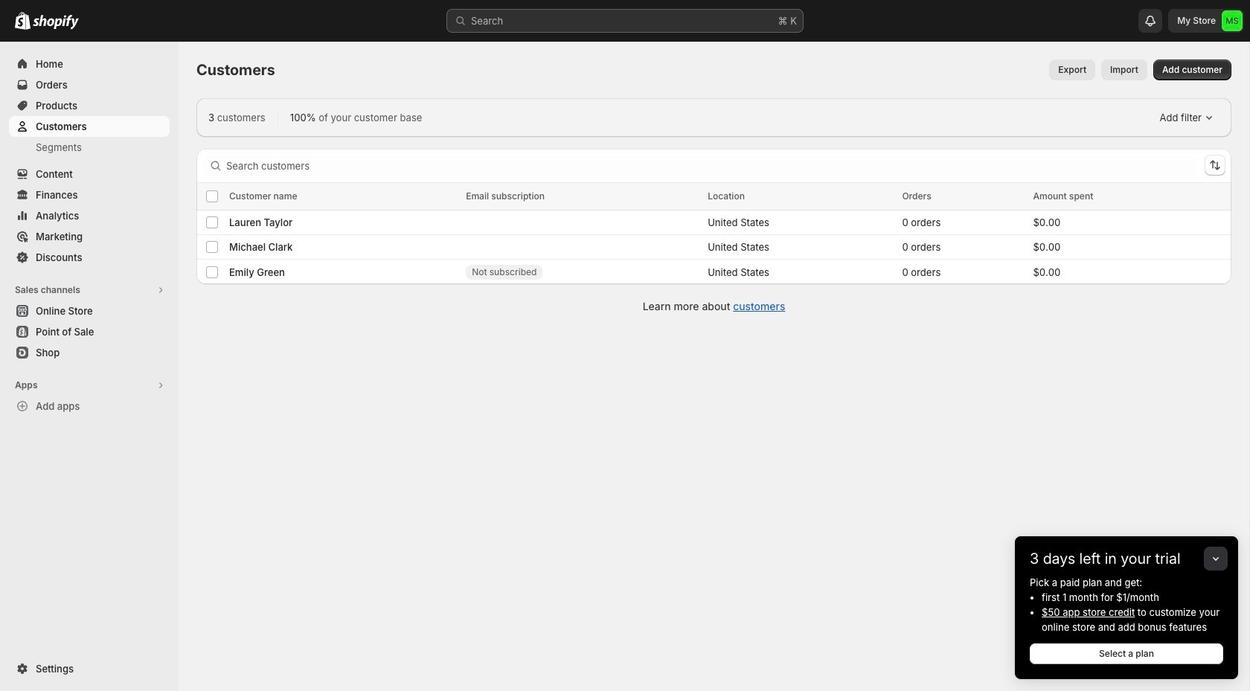 Task type: locate. For each thing, give the bounding box(es) containing it.
my store image
[[1222, 10, 1243, 31]]

1 horizontal spatial shopify image
[[33, 15, 79, 30]]

0 horizontal spatial shopify image
[[15, 12, 31, 30]]

shopify image
[[15, 12, 31, 30], [33, 15, 79, 30]]

Search customers text field
[[226, 155, 1196, 176]]



Task type: vqa. For each thing, say whether or not it's contained in the screenshot.
Add a custom domain group
no



